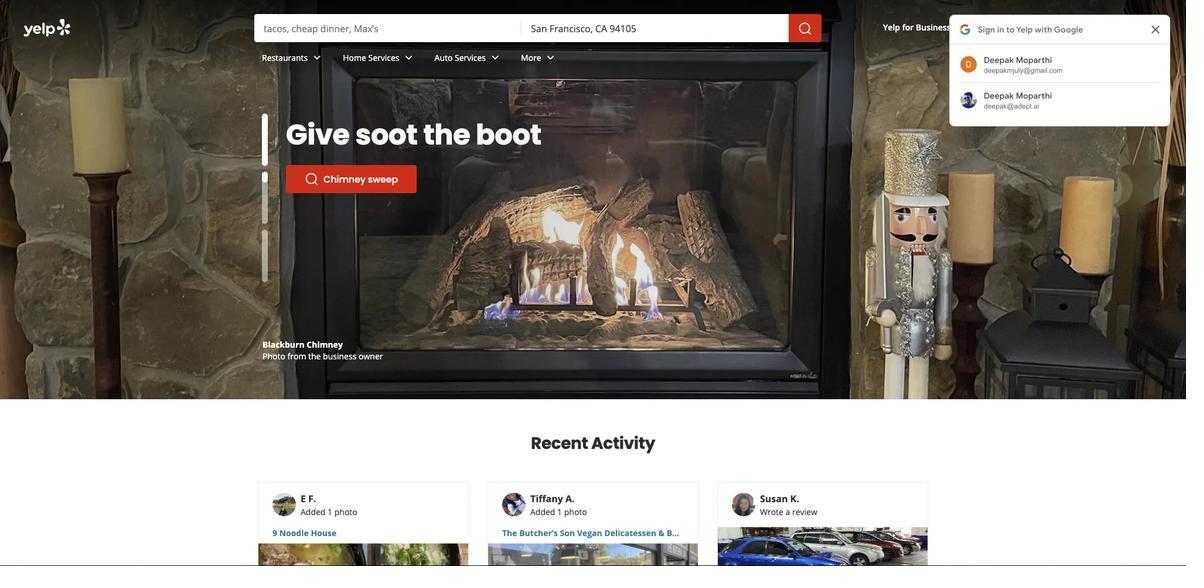Task type: describe. For each thing, give the bounding box(es) containing it.
tree services link
[[286, 198, 403, 226]]

yelp for business button
[[879, 16, 968, 38]]

tim m. link
[[299, 351, 326, 362]]

select slide image
[[262, 114, 268, 166]]

turftim landscape and design photo by tim m.
[[263, 339, 388, 362]]

9 noodle house
[[273, 528, 337, 539]]

photo of susan k. image
[[732, 494, 756, 517]]

e f. added 1 photo
[[301, 493, 358, 518]]

services for home services
[[369, 52, 400, 63]]

services for auto services
[[455, 52, 486, 63]]

turftim landscape and design link
[[263, 339, 388, 350]]

chimney inside blackburn chimney photo from the business owner
[[307, 339, 343, 350]]

1 for a.
[[558, 507, 562, 518]]

house
[[311, 528, 337, 539]]

the butcher's son vegan delicatessen & bakery
[[502, 528, 696, 539]]

sign up button
[[1109, 15, 1163, 41]]

photo for a.
[[564, 507, 587, 518]]

a inside write a review "link"
[[1005, 21, 1010, 33]]

turftim
[[263, 339, 295, 350]]

blackburn chimney link
[[263, 339, 343, 350]]

k.
[[791, 493, 800, 506]]

e f. link
[[301, 493, 316, 506]]

blackburn chimney photo from the business owner
[[263, 339, 383, 362]]

business
[[323, 351, 357, 362]]

added for tiffany a.
[[531, 507, 556, 518]]

tiffany
[[531, 493, 563, 506]]

explore recent activity section section
[[249, 400, 938, 567]]

search image
[[799, 22, 813, 36]]

up
[[1141, 22, 1154, 35]]

susan k. link
[[760, 493, 800, 506]]

photo of tiffany a. image
[[502, 494, 526, 517]]

the butcher's son vegan delicatessen & bakery link
[[502, 528, 696, 540]]

24 search v2 image
[[305, 205, 319, 219]]

say
[[286, 115, 340, 154]]

log
[[1065, 22, 1081, 35]]

farewell
[[345, 115, 460, 154]]

recent
[[531, 432, 588, 455]]

write
[[982, 21, 1003, 33]]

1 for f.
[[328, 507, 333, 518]]

butcher's
[[520, 528, 558, 539]]

design
[[360, 339, 388, 350]]

home services link
[[334, 42, 425, 76]]

more link
[[512, 42, 567, 76]]

yelp for business
[[884, 21, 951, 33]]

photo inside blackburn chimney photo from the business owner
[[263, 351, 285, 362]]

16 chevron down v2 image
[[954, 23, 963, 32]]

Find text field
[[264, 22, 512, 35]]

write a review
[[982, 21, 1040, 33]]

business
[[916, 21, 951, 33]]

none field near
[[531, 22, 780, 35]]

services
[[346, 206, 384, 219]]

landscape
[[297, 339, 341, 350]]

susan k. wrote a review
[[760, 493, 818, 518]]

none field find
[[264, 22, 512, 35]]

yelp
[[884, 21, 901, 33]]

restaurants
[[262, 52, 308, 63]]

vegan
[[577, 528, 603, 539]]

wrote
[[760, 507, 784, 518]]

write a review link
[[977, 16, 1045, 38]]

chimney sweep
[[324, 173, 398, 186]]

home services
[[343, 52, 400, 63]]

son
[[560, 528, 575, 539]]

auto services
[[435, 52, 486, 63]]

photo of e f. image
[[273, 494, 296, 517]]

branches
[[366, 148, 502, 187]]

m.
[[316, 351, 326, 362]]



Task type: vqa. For each thing, say whether or not it's contained in the screenshot.
the topmost Chimney
yes



Task type: locate. For each thing, give the bounding box(es) containing it.
the inside blackburn chimney photo from the business owner
[[308, 351, 321, 362]]

and
[[343, 339, 358, 350]]

tim
[[299, 351, 314, 362]]

chimney
[[324, 173, 366, 186], [307, 339, 343, 350]]

1 none field from the left
[[264, 22, 512, 35]]

services right home
[[369, 52, 400, 63]]

24 chevron down v2 image for home services
[[402, 51, 416, 65]]

photo inside e f. added 1 photo
[[335, 507, 358, 518]]

to
[[466, 115, 495, 154]]

1 added from the left
[[301, 507, 326, 518]]

9
[[273, 528, 277, 539]]

a down the susan k. link
[[786, 507, 791, 518]]

photo
[[263, 351, 285, 362], [263, 351, 285, 362]]

services
[[369, 52, 400, 63], [455, 52, 486, 63]]

photo inside tiffany a. added 1 photo
[[564, 507, 587, 518]]

1 horizontal spatial 1
[[558, 507, 562, 518]]

give soot the boot
[[286, 115, 542, 154]]

by
[[288, 351, 297, 362]]

None field
[[264, 22, 512, 35], [531, 22, 780, 35]]

1 24 chevron down v2 image from the left
[[310, 51, 324, 65]]

added inside tiffany a. added 1 photo
[[531, 507, 556, 518]]

0 horizontal spatial 1
[[328, 507, 333, 518]]

1 up 'house'
[[328, 507, 333, 518]]

in
[[1084, 22, 1092, 35]]

24 chevron down v2 image inside 'restaurants' link
[[310, 51, 324, 65]]

0 horizontal spatial a
[[786, 507, 791, 518]]

chimney up m.
[[307, 339, 343, 350]]

sweep
[[368, 173, 398, 186]]

1 1 from the left
[[328, 507, 333, 518]]

explore banner section banner
[[0, 0, 1187, 400]]

boot
[[476, 115, 542, 154]]

the
[[502, 528, 517, 539]]

photo up "9 noodle house" link
[[335, 507, 358, 518]]

1
[[328, 507, 333, 518], [558, 507, 562, 518]]

a inside susan k. wrote a review
[[786, 507, 791, 518]]

f.
[[308, 493, 316, 506]]

24 search v2 image
[[305, 172, 319, 186]]

photo
[[335, 507, 358, 518], [564, 507, 587, 518]]

9 noodle house link
[[273, 528, 454, 540]]

Near text field
[[531, 22, 780, 35]]

restaurants link
[[253, 42, 334, 76]]

for
[[903, 21, 914, 33]]

activity
[[592, 432, 655, 455]]

1 inside tiffany a. added 1 photo
[[558, 507, 562, 518]]

24 chevron down v2 image
[[310, 51, 324, 65], [402, 51, 416, 65], [544, 51, 558, 65]]

noodle
[[279, 528, 309, 539]]

photo down the a.
[[564, 507, 587, 518]]

1 vertical spatial a
[[786, 507, 791, 518]]

added down f. at the bottom left
[[301, 507, 326, 518]]

added for e f.
[[301, 507, 326, 518]]

&
[[659, 528, 665, 539]]

0 horizontal spatial services
[[369, 52, 400, 63]]

chimney inside "link"
[[324, 173, 366, 186]]

0 vertical spatial a
[[1005, 21, 1010, 33]]

a
[[1005, 21, 1010, 33], [786, 507, 791, 518]]

blackburn
[[263, 339, 305, 350]]

soot
[[356, 115, 418, 154]]

auto services link
[[425, 42, 512, 76]]

the
[[423, 115, 470, 154], [308, 351, 321, 362]]

say farewell to dead branches
[[286, 115, 502, 187]]

0 horizontal spatial 24 chevron down v2 image
[[310, 51, 324, 65]]

recent activity
[[531, 432, 655, 455]]

1 services from the left
[[369, 52, 400, 63]]

2 added from the left
[[531, 507, 556, 518]]

susan
[[760, 493, 788, 506]]

a.
[[566, 493, 575, 506]]

1 horizontal spatial added
[[531, 507, 556, 518]]

1 horizontal spatial none field
[[531, 22, 780, 35]]

24 chevron down v2 image right more
[[544, 51, 558, 65]]

24 chevron down v2 image
[[488, 51, 502, 65]]

24 chevron down v2 image for more
[[544, 51, 558, 65]]

1 inside e f. added 1 photo
[[328, 507, 333, 518]]

a right write
[[1005, 21, 1010, 33]]

1 vertical spatial the
[[308, 351, 321, 362]]

1 horizontal spatial a
[[1005, 21, 1010, 33]]

bakery
[[667, 528, 696, 539]]

0 horizontal spatial the
[[308, 351, 321, 362]]

24 chevron down v2 image right restaurants
[[310, 51, 324, 65]]

auto
[[435, 52, 453, 63]]

more
[[521, 52, 542, 63]]

1 horizontal spatial photo
[[564, 507, 587, 518]]

log in
[[1065, 22, 1092, 35]]

log in button
[[1055, 15, 1102, 41]]

dead
[[286, 148, 360, 187]]

home
[[343, 52, 366, 63]]

services left 24 chevron down v2 image
[[455, 52, 486, 63]]

None search field
[[0, 0, 1187, 76], [254, 14, 824, 42], [0, 0, 1187, 76], [254, 14, 824, 42]]

1 horizontal spatial 24 chevron down v2 image
[[402, 51, 416, 65]]

business categories element
[[253, 42, 1163, 76]]

1 vertical spatial chimney
[[307, 339, 343, 350]]

chimney sweep link
[[286, 165, 417, 193]]

photo inside turftim landscape and design photo by tim m.
[[263, 351, 285, 362]]

0 vertical spatial chimney
[[324, 173, 366, 186]]

added down tiffany
[[531, 507, 556, 518]]

tiffany a. added 1 photo
[[531, 493, 587, 518]]

from
[[288, 351, 306, 362]]

added inside e f. added 1 photo
[[301, 507, 326, 518]]

2 services from the left
[[455, 52, 486, 63]]

0 horizontal spatial none field
[[264, 22, 512, 35]]

1 down tiffany a. link on the bottom left of page
[[558, 507, 562, 518]]

24 chevron down v2 image inside more link
[[544, 51, 558, 65]]

photo for f.
[[335, 507, 358, 518]]

2 photo from the left
[[564, 507, 587, 518]]

chimney right 24 search v2 image
[[324, 173, 366, 186]]

2 24 chevron down v2 image from the left
[[402, 51, 416, 65]]

1 horizontal spatial services
[[455, 52, 486, 63]]

24 chevron down v2 image left auto
[[402, 51, 416, 65]]

review
[[793, 507, 818, 518]]

review
[[1012, 21, 1040, 33]]

added
[[301, 507, 326, 518], [531, 507, 556, 518]]

tree services
[[324, 206, 384, 219]]

1 photo from the left
[[335, 507, 358, 518]]

2 horizontal spatial 24 chevron down v2 image
[[544, 51, 558, 65]]

tiffany a. link
[[531, 493, 575, 506]]

2 none field from the left
[[531, 22, 780, 35]]

1 horizontal spatial the
[[423, 115, 470, 154]]

tree
[[324, 206, 344, 219]]

2 1 from the left
[[558, 507, 562, 518]]

delicatessen
[[605, 528, 657, 539]]

24 chevron down v2 image for restaurants
[[310, 51, 324, 65]]

3 24 chevron down v2 image from the left
[[544, 51, 558, 65]]

0 horizontal spatial photo
[[335, 507, 358, 518]]

give
[[286, 115, 350, 154]]

sign
[[1119, 22, 1139, 35]]

24 chevron down v2 image inside home services link
[[402, 51, 416, 65]]

0 horizontal spatial added
[[301, 507, 326, 518]]

sign up
[[1119, 22, 1154, 35]]

owner
[[359, 351, 383, 362]]

0 vertical spatial the
[[423, 115, 470, 154]]

e
[[301, 493, 306, 506]]



